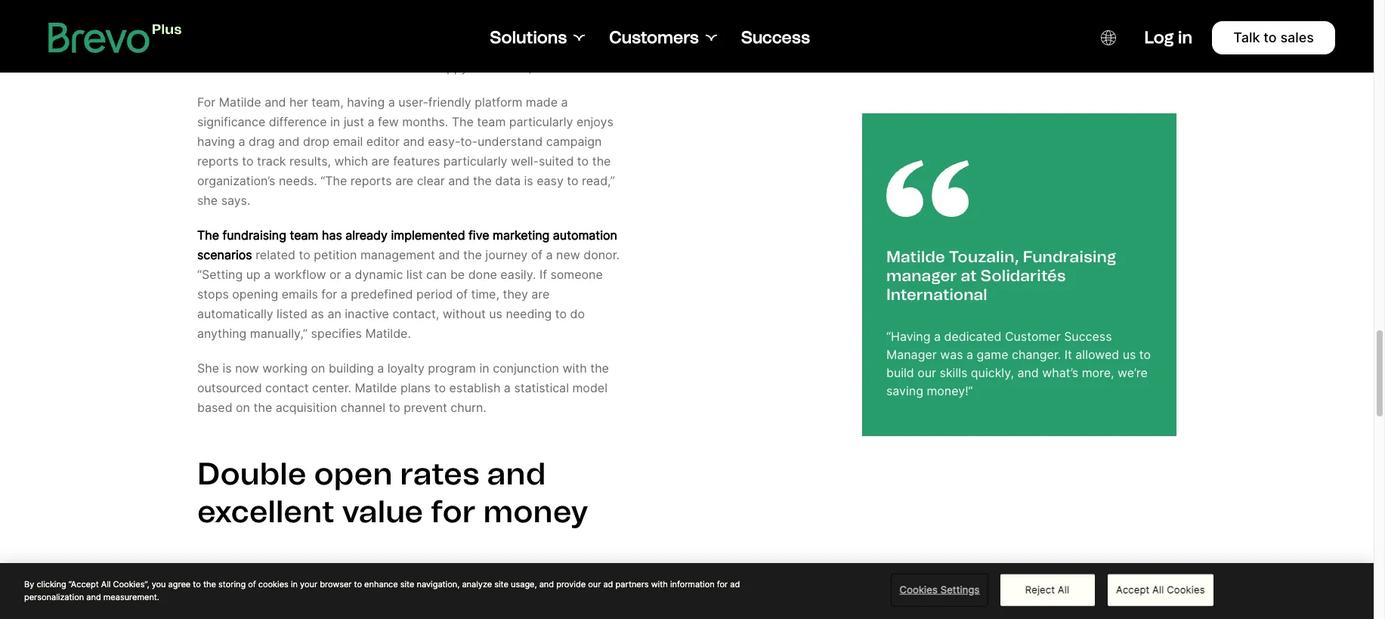 Task type: locate. For each thing, give the bounding box(es) containing it.
a down conjunction
[[504, 380, 511, 395]]

particularly
[[509, 114, 573, 129], [444, 153, 508, 168]]

1 horizontal spatial up
[[585, 1, 599, 16]]

1 horizontal spatial cookies
[[1167, 583, 1205, 595]]

1 horizontal spatial just
[[344, 114, 364, 129]]

0 horizontal spatial success
[[741, 27, 810, 48]]

agree
[[168, 579, 191, 590]]

as inside the follow-up from brevo was outstanding. since we are not digital natives, certain elements don't come as instinctively for us, so it was very important to have someone who was so available and happy to train us,
[[320, 40, 333, 55]]

sales
[[1281, 29, 1315, 45]]

was up skills
[[940, 347, 963, 362]]

period
[[416, 286, 453, 301]]

boost
[[197, 581, 230, 596]]

0 horizontal spatial matilde.
[[365, 326, 411, 341]]

with right partners at the bottom left of page
[[651, 579, 668, 590]]

0 vertical spatial already
[[346, 227, 388, 242]]

0 horizontal spatial have
[[197, 60, 225, 75]]

with inside now with brevo we can see which email clients have us blacklisted, which we coul
[[589, 581, 613, 596]]

are inside for matilde and her team, having a user-friendly platform made a significance difference in just a few months. the team particularly enjoys having a drag and drop email editor and easy-to-understand campaign reports to track results, which are features particularly well-suited to the organization's needs.
[[372, 153, 390, 168]]

as
[[320, 40, 333, 55], [311, 306, 324, 321]]

a up provide
[[558, 561, 565, 577]]

workflow
[[274, 267, 326, 282]]

team down platform at the left top
[[477, 114, 506, 129]]

our
[[387, 581, 408, 596]]

manually,
[[250, 326, 303, 341]]

having up few
[[347, 94, 385, 109]]

cookies",
[[113, 579, 149, 590]]

since
[[364, 20, 396, 35]]

changer.
[[1012, 347, 1062, 362]]

related
[[256, 247, 296, 262]]

list
[[407, 267, 423, 282]]

0 horizontal spatial open
[[314, 455, 393, 492]]

can left see
[[253, 601, 274, 616]]

elements
[[197, 40, 249, 55]]

and up money
[[487, 455, 546, 492]]

more,
[[1082, 365, 1115, 380]]

1 vertical spatial as
[[311, 306, 324, 321]]

" for " our open rates have doubled.
[[382, 581, 387, 596]]

0 vertical spatial reports
[[197, 153, 239, 168]]

from
[[197, 20, 224, 35]]

and inside the follow-up from brevo was outstanding. since we are not digital natives, certain elements don't come as instinctively for us, so it was very important to have someone who was so available and happy to train us,
[[408, 60, 429, 75]]

1 horizontal spatial can
[[426, 267, 447, 282]]

0 horizontal spatial site
[[400, 579, 415, 590]]

1 vertical spatial matilde.
[[365, 326, 411, 341]]

up inside the " setting up a workflow or a dynamic list can be done easily. if someone stops opening emails for a predefined period of time, they are automatically listed as an inactive contact, without us needing to do anything manually,
[[246, 267, 261, 282]]

someone down new
[[551, 267, 603, 282]]

as down outstanding.
[[320, 40, 333, 55]]

0 vertical spatial us,
[[427, 40, 443, 55]]

reports down editor
[[351, 173, 392, 188]]

in up 'establish'
[[480, 360, 490, 376]]

" for " the reports are clear and the data is easy to read,
[[321, 173, 325, 188]]

can inside now with brevo we can see which email clients have us blacklisted, which we coul
[[253, 601, 274, 616]]

our inside "having a dedicated customer success manager was a game changer. it allowed us to build our skills quickly, and what's more, we're saving money!"
[[918, 365, 937, 380]]

1 vertical spatial us
[[1123, 347, 1136, 362]]

to inside the " setting up a workflow or a dynamic list can be done easily. if someone stops opening emails for a predefined period of time, they are automatically listed as an inactive contact, without us needing to do anything manually,
[[555, 306, 567, 321]]

have up blacklisted,
[[476, 581, 503, 596]]

us, down not
[[427, 40, 443, 55]]

a down related on the left of page
[[264, 267, 271, 282]]

our down manager
[[918, 365, 937, 380]]

1 vertical spatial have
[[476, 581, 503, 596]]

with down significant
[[589, 581, 613, 596]]

are down if
[[532, 286, 550, 301]]

talk to sales
[[1234, 29, 1315, 45]]

1 vertical spatial so
[[338, 60, 351, 75]]

we down "storing"
[[233, 601, 250, 616]]

a down or
[[341, 286, 348, 301]]

so left it
[[447, 40, 460, 55]]

value
[[342, 493, 423, 530]]

log in link
[[1145, 27, 1193, 48]]

all inside by clicking "accept all cookies", you agree to the storing of cookies in your browser to enhance site navigation, analyze site usage, and provide our ad partners with information for ad personalization and measurement.
[[101, 579, 111, 590]]

drop
[[303, 134, 330, 149]]

0 vertical spatial has
[[322, 227, 342, 242]]

0 horizontal spatial ad
[[604, 579, 613, 590]]

and left happy
[[408, 60, 429, 75]]

a down dedicated
[[967, 347, 974, 362]]

our down significant
[[588, 579, 601, 590]]

2 ad from the left
[[730, 579, 740, 590]]

of inside by clicking "accept all cookies", you agree to the storing of cookies in your browser to enhance site navigation, analyze site usage, and provide our ad partners with information for ad personalization and measurement.
[[248, 579, 256, 590]]

2 horizontal spatial us
[[1123, 347, 1136, 362]]

navigation,
[[417, 579, 460, 590]]

0 horizontal spatial up
[[246, 267, 261, 282]]

in inside the she is now working on building a loyalty program in conjunction with the outsourced contact center. matilde plans to establish a statistical model based on the acquisition channel to prevent churn.
[[480, 360, 490, 376]]

are down features
[[395, 173, 414, 188]]

"
[[531, 60, 536, 75], [611, 173, 615, 188], [303, 326, 308, 341]]

which down your
[[301, 601, 335, 616]]

a left new
[[546, 247, 553, 262]]

for inside the " setting up a workflow or a dynamic list can be done easily. if someone stops opening emails for a predefined period of time, they are automatically listed as an inactive contact, without us needing to do anything manually,
[[322, 286, 337, 301]]

0 vertical spatial just
[[344, 114, 364, 129]]

0 vertical spatial up
[[585, 1, 599, 16]]

brevo down boost
[[197, 601, 230, 616]]

2 horizontal spatial have
[[476, 581, 503, 596]]

us down time,
[[489, 306, 503, 321]]

of inside the " setting up a workflow or a dynamic list can be done easily. if someone stops opening emails for a predefined period of time, they are automatically listed as an inactive contact, without us needing to do anything manually,
[[456, 286, 468, 301]]

marketing
[[493, 227, 550, 242]]

0 vertical spatial "
[[321, 173, 325, 188]]

has up petition
[[322, 227, 342, 242]]

loyalty
[[388, 360, 425, 376]]

0 vertical spatial brevo
[[227, 20, 260, 35]]

are inside the follow-up from brevo was outstanding. since we are not digital natives, certain elements don't come as instinctively for us, so it was very important to have someone who was so available and happy to train us,
[[419, 20, 437, 35]]

someone down the don't
[[228, 60, 280, 75]]

1 vertical spatial just
[[229, 561, 250, 577]]

0 horizontal spatial campaign
[[247, 581, 302, 596]]

automatically
[[197, 306, 273, 321]]

in right boost
[[233, 581, 243, 596]]

in
[[1178, 27, 1193, 48], [330, 114, 340, 129], [480, 360, 490, 376], [291, 579, 298, 590], [233, 581, 243, 596]]

which down editor
[[334, 153, 368, 168]]

and
[[408, 60, 429, 75], [265, 94, 286, 109], [278, 134, 300, 149], [403, 134, 425, 149], [448, 173, 470, 188], [439, 247, 460, 262], [1018, 365, 1039, 380], [487, 455, 546, 492], [539, 579, 554, 590], [86, 592, 101, 602]]

can inside the " setting up a workflow or a dynamic list can be done easily. if someone stops opening emails for a predefined period of time, they are automatically listed as an inactive contact, without us needing to do anything manually,
[[426, 267, 447, 282]]

the down the five
[[463, 247, 482, 262]]

after just two months of using brevo, matilde has already seen a significant boost in campaign performance.
[[197, 561, 627, 596]]

all for reject all
[[1058, 583, 1070, 595]]

cookies settings button
[[893, 575, 987, 605]]

0 vertical spatial open
[[314, 455, 393, 492]]

having down significance
[[197, 134, 235, 149]]

is down well-
[[524, 173, 533, 188]]

2 horizontal spatial "
[[382, 581, 387, 596]]

campaign down two
[[247, 581, 302, 596]]

clear
[[417, 173, 445, 188]]

in inside after just two months of using brevo, matilde has already seen a significant boost in campaign performance.
[[233, 581, 243, 596]]

" left adds
[[531, 60, 536, 75]]

1 vertical spatial someone
[[551, 267, 603, 282]]

matilde up 'navigation,'
[[413, 561, 455, 577]]

1 vertical spatial brevo
[[197, 601, 230, 616]]

1 vertical spatial "
[[611, 173, 615, 188]]

1 horizontal spatial open
[[411, 581, 440, 596]]

the inside the fundraising team has already implemented five marketing automation scenarios
[[197, 227, 219, 242]]

to down using
[[354, 579, 362, 590]]

1 vertical spatial reports
[[351, 173, 392, 188]]

matilde touzalin, fundraising manager at solidarités international
[[887, 247, 1117, 304]]

1 vertical spatial open
[[411, 581, 440, 596]]

1 horizontal spatial "
[[531, 60, 536, 75]]

so
[[447, 40, 460, 55], [338, 60, 351, 75]]

2 vertical spatial "
[[303, 326, 308, 341]]

campaign
[[546, 134, 602, 149], [247, 581, 302, 596]]

0 horizontal spatial just
[[229, 561, 250, 577]]

1 horizontal spatial already
[[482, 561, 524, 577]]

0 horizontal spatial can
[[253, 601, 274, 616]]

open inside double open rates and excellent value for money
[[314, 455, 393, 492]]

0 vertical spatial have
[[197, 60, 225, 75]]

site left usage,
[[495, 579, 509, 590]]

and left her
[[265, 94, 286, 109]]

" up automation
[[611, 173, 615, 188]]

0 horizontal spatial someone
[[228, 60, 280, 75]]

all inside 'accept all cookies' button
[[1153, 583, 1164, 595]]

email right "drop"
[[333, 134, 363, 149]]

needing
[[506, 306, 552, 321]]

are down editor
[[372, 153, 390, 168]]

the inside by clicking "accept all cookies", you agree to the storing of cookies in your browser to enhance site navigation, analyze site usage, and provide our ad partners with information for ad personalization and measurement.
[[203, 579, 216, 590]]

0 vertical spatial "
[[531, 60, 536, 75]]

0 vertical spatial as
[[320, 40, 333, 55]]

allowed
[[1076, 347, 1120, 362]]

matilde up the channel at the left of page
[[355, 380, 397, 395]]

all right "accept
[[101, 579, 111, 590]]

1 cookies from the left
[[900, 583, 938, 595]]

us,
[[427, 40, 443, 55], [515, 60, 531, 75]]

team inside for matilde and her team, having a user-friendly platform made a significance difference in just a few months. the team particularly enjoys having a drag and drop email editor and easy-to-understand campaign reports to track results, which are features particularly well-suited to the organization's needs.
[[477, 114, 506, 129]]

0 horizontal spatial with
[[563, 360, 587, 376]]

1 horizontal spatial success
[[1064, 328, 1112, 344]]

0 vertical spatial matilde.
[[571, 60, 617, 75]]

" inside the " setting up a workflow or a dynamic list can be done easily. if someone stops opening emails for a predefined period of time, they are automatically listed as an inactive contact, without us needing to do anything manually,
[[197, 267, 202, 282]]

up inside the follow-up from brevo was outstanding. since we are not digital natives, certain elements don't come as instinctively for us, so it was very important to have someone who was so available and happy to train us,
[[585, 1, 599, 16]]

1 horizontal spatial all
[[1058, 583, 1070, 595]]

the down after
[[203, 579, 216, 590]]

specifies
[[311, 326, 362, 341]]

of up 'browser'
[[324, 561, 336, 577]]

all inside reject all button
[[1058, 583, 1070, 595]]

us up we're
[[1123, 347, 1136, 362]]

information
[[670, 579, 715, 590]]

platform
[[475, 94, 523, 109]]

already up usage,
[[482, 561, 524, 577]]

0 vertical spatial us
[[489, 306, 503, 321]]

in left your
[[291, 579, 298, 590]]

1 vertical spatial already
[[482, 561, 524, 577]]

0 vertical spatial our
[[918, 365, 937, 380]]

instinctively
[[336, 40, 404, 55]]

the follow-up from brevo was outstanding. since we are not digital natives, certain elements don't come as instinctively for us, so it was very important to have someone who was so available and happy to train us,
[[197, 1, 600, 75]]

0 vertical spatial team
[[477, 114, 506, 129]]

have inside the follow-up from brevo was outstanding. since we are not digital natives, certain elements don't come as instinctively for us, so it was very important to have someone who was so available and happy to train us,
[[197, 60, 225, 75]]

0 vertical spatial campaign
[[546, 134, 602, 149]]

us inside "having a dedicated customer success manager was a game changer. it allowed us to build our skills quickly, and what's more, we're saving money!"
[[1123, 347, 1136, 362]]

accept
[[1117, 583, 1150, 595]]

already
[[346, 227, 388, 242], [482, 561, 524, 577]]

1 horizontal spatial "
[[321, 173, 325, 188]]

campaign up "suited"
[[546, 134, 602, 149]]

0 horizontal spatial all
[[101, 579, 111, 590]]

we right since
[[399, 20, 416, 35]]

and up features
[[403, 134, 425, 149]]

a left few
[[368, 114, 375, 129]]

brevo up elements
[[227, 20, 260, 35]]

is right she
[[223, 360, 232, 376]]

implemented
[[391, 227, 465, 242]]

it
[[1065, 347, 1073, 362]]

1 horizontal spatial on
[[311, 360, 325, 376]]

cookies
[[900, 583, 938, 595], [1167, 583, 1205, 595]]

already inside after just two months of using brevo, matilde has already seen a significant boost in campaign performance.
[[482, 561, 524, 577]]

up for setting
[[246, 267, 261, 282]]

which
[[334, 153, 368, 168], [301, 601, 335, 616], [528, 601, 562, 616]]

can down related to petition management and the journey of a new donor.
[[426, 267, 447, 282]]

talk to sales button
[[1211, 20, 1337, 56]]

1 vertical spatial email
[[338, 601, 369, 616]]

1 vertical spatial can
[[253, 601, 274, 616]]

1 horizontal spatial site
[[495, 579, 509, 590]]

0 horizontal spatial "
[[197, 267, 202, 282]]

adds
[[539, 60, 568, 75]]

the inside for matilde and her team, having a user-friendly platform made a significance difference in just a few months. the team particularly enjoys having a drag and drop email editor and easy-to-understand campaign reports to track results, which are features particularly well-suited to the organization's needs.
[[452, 114, 474, 129]]

reports up organization's
[[197, 153, 239, 168]]

clients
[[372, 601, 409, 616]]

a right "having
[[934, 328, 941, 344]]

" up clients at the left
[[382, 581, 387, 596]]

to left do
[[555, 306, 567, 321]]

build
[[887, 365, 914, 380]]

we
[[399, 20, 416, 35], [233, 601, 250, 616], [565, 601, 582, 616]]

have down elements
[[197, 60, 225, 75]]

just
[[344, 114, 364, 129], [229, 561, 250, 577]]

1 horizontal spatial us
[[489, 306, 503, 321]]

0 horizontal spatial us
[[443, 601, 457, 616]]

time,
[[471, 286, 500, 301]]

so down instinctively
[[338, 60, 351, 75]]

" for " specifies matilde.
[[303, 326, 308, 341]]

to up we're
[[1140, 347, 1151, 362]]

just up "storing"
[[229, 561, 250, 577]]

1 vertical spatial campaign
[[247, 581, 302, 596]]

0 horizontal spatial cookies
[[900, 583, 938, 595]]

brevo inside now with brevo we can see which email clients have us blacklisted, which we coul
[[197, 601, 230, 616]]

1 vertical spatial up
[[246, 267, 261, 282]]

2 horizontal spatial with
[[651, 579, 668, 590]]

1 vertical spatial team
[[290, 227, 319, 242]]

for inside the follow-up from brevo was outstanding. since we are not digital natives, certain elements don't come as instinctively for us, so it was very important to have someone who was so available and happy to train us,
[[408, 40, 423, 55]]

0 vertical spatial can
[[426, 267, 447, 282]]

rates down prevent
[[400, 455, 480, 492]]

email
[[333, 134, 363, 149], [338, 601, 369, 616]]

is inside the she is now working on building a loyalty program in conjunction with the outsourced contact center. matilde plans to establish a statistical model based on the acquisition channel to prevent churn.
[[223, 360, 232, 376]]

already up "management"
[[346, 227, 388, 242]]

ad right information at the bottom of page
[[730, 579, 740, 590]]

significant
[[568, 561, 627, 577]]

reports inside for matilde and her team, having a user-friendly platform made a significance difference in just a few months. the team particularly enjoys having a drag and drop email editor and easy-to-understand campaign reports to track results, which are features particularly well-suited to the organization's needs.
[[197, 153, 239, 168]]

open right the our
[[411, 581, 440, 596]]

0 horizontal spatial has
[[322, 227, 342, 242]]

0 horizontal spatial having
[[197, 134, 235, 149]]

who
[[284, 60, 308, 75]]

1 vertical spatial our
[[588, 579, 601, 590]]

2 horizontal spatial all
[[1153, 583, 1164, 595]]

have inside now with brevo we can see which email clients have us blacklisted, which we coul
[[413, 601, 440, 616]]

matilde up "manager"
[[887, 247, 945, 266]]

" inside " she says.
[[611, 173, 615, 188]]

2 vertical spatial "
[[382, 581, 387, 596]]

matilde inside after just two months of using brevo, matilde has already seen a significant boost in campaign performance.
[[413, 561, 455, 577]]

significance
[[197, 114, 265, 129]]

1 horizontal spatial someone
[[551, 267, 603, 282]]

1 horizontal spatial campaign
[[546, 134, 602, 149]]

1 horizontal spatial ad
[[730, 579, 740, 590]]

and down difference
[[278, 134, 300, 149]]

dynamic
[[355, 267, 403, 282]]

matilde. down inactive
[[365, 326, 411, 341]]

has up "analyze"
[[458, 561, 478, 577]]

0 horizontal spatial is
[[223, 360, 232, 376]]

1 vertical spatial on
[[236, 400, 250, 415]]

center.
[[312, 380, 352, 395]]

matilde inside the she is now working on building a loyalty program in conjunction with the outsourced contact center. matilde plans to establish a statistical model based on the acquisition channel to prevent churn.
[[355, 380, 397, 395]]

and down "changer."
[[1018, 365, 1039, 380]]

icn quote image
[[887, 160, 970, 217]]

to right talk
[[1264, 29, 1277, 45]]

working
[[262, 360, 308, 376]]

quickly,
[[971, 365, 1014, 380]]

success
[[741, 27, 810, 48], [1064, 328, 1112, 344]]

1 horizontal spatial have
[[413, 601, 440, 616]]

of up without
[[456, 286, 468, 301]]

team inside the fundraising team has already implemented five marketing automation scenarios
[[290, 227, 319, 242]]

team
[[477, 114, 506, 129], [290, 227, 319, 242]]

1 vertical spatial has
[[458, 561, 478, 577]]

has inside after just two months of using brevo, matilde has already seen a significant boost in campaign performance.
[[458, 561, 478, 577]]

and down seen
[[539, 579, 554, 590]]

particularly down the to-
[[444, 153, 508, 168]]

log
[[1145, 27, 1174, 48]]

1 horizontal spatial particularly
[[509, 114, 573, 129]]

2 vertical spatial us
[[443, 601, 457, 616]]

outsourced
[[197, 380, 262, 395]]

0 horizontal spatial particularly
[[444, 153, 508, 168]]

1 horizontal spatial our
[[918, 365, 937, 380]]

" up the stops
[[197, 267, 202, 282]]

brevo inside the follow-up from brevo was outstanding. since we are not digital natives, certain elements don't come as instinctively for us, so it was very important to have someone who was so available and happy to train us,
[[227, 20, 260, 35]]

1 vertical spatial "
[[197, 267, 202, 282]]

the inside for matilde and her team, having a user-friendly platform made a significance difference in just a few months. the team particularly enjoys having a drag and drop email editor and easy-to-understand campaign reports to track results, which are features particularly well-suited to the organization's needs.
[[592, 153, 611, 168]]

open up value at the bottom left of page
[[314, 455, 393, 492]]

just inside for matilde and her team, having a user-friendly platform made a significance difference in just a few months. the team particularly enjoys having a drag and drop email editor and easy-to-understand campaign reports to track results, which are features particularly well-suited to the organization's needs.
[[344, 114, 364, 129]]

plans
[[401, 380, 431, 395]]

1 horizontal spatial reports
[[351, 173, 392, 188]]

1 vertical spatial having
[[197, 134, 235, 149]]

she
[[197, 193, 218, 208]]

0 vertical spatial email
[[333, 134, 363, 149]]

already inside the fundraising team has already implemented five marketing automation scenarios
[[346, 227, 388, 242]]

1 vertical spatial rates
[[443, 581, 472, 596]]

contact,
[[393, 306, 439, 321]]

1 horizontal spatial matilde.
[[571, 60, 617, 75]]

to inside "button"
[[1264, 29, 1277, 45]]

using
[[339, 561, 370, 577]]

fundraising
[[1023, 247, 1117, 266]]

1 vertical spatial is
[[223, 360, 232, 376]]

talk
[[1234, 29, 1260, 45]]

0 horizontal spatial team
[[290, 227, 319, 242]]

0 horizontal spatial reports
[[197, 153, 239, 168]]

1 horizontal spatial having
[[347, 94, 385, 109]]

up
[[585, 1, 599, 16], [246, 267, 261, 282]]



Task type: vqa. For each thing, say whether or not it's contained in the screenshot.
right our
yes



Task type: describe. For each thing, give the bounding box(es) containing it.
" the reports are clear and the data is easy to read,
[[321, 173, 611, 188]]

"accept
[[69, 579, 99, 590]]

campaign inside after just two months of using brevo, matilde has already seen a significant boost in campaign performance.
[[247, 581, 302, 596]]

the down the results,
[[325, 173, 347, 188]]

the up model at bottom
[[590, 360, 609, 376]]

stops
[[197, 286, 229, 301]]

money
[[483, 493, 589, 530]]

and down "accept
[[86, 592, 101, 602]]

train
[[486, 60, 512, 75]]

accept all cookies
[[1117, 583, 1205, 595]]

results,
[[290, 153, 331, 168]]

clicking
[[37, 579, 66, 590]]

just inside after just two months of using brevo, matilde has already seen a significant boost in campaign performance.
[[229, 561, 250, 577]]

us inside now with brevo we can see which email clients have us blacklisted, which we coul
[[443, 601, 457, 616]]

to up workflow
[[299, 247, 310, 262]]

0 horizontal spatial us,
[[427, 40, 443, 55]]

someone inside the " setting up a workflow or a dynamic list can be done easily. if someone stops opening emails for a predefined period of time, they are automatically listed as an inactive contact, without us needing to do anything manually,
[[551, 267, 603, 282]]

and inside "having a dedicated customer success manager was a game changer. it allowed us to build our skills quickly, and what's more, we're saving money!"
[[1018, 365, 1039, 380]]

in inside for matilde and her team, having a user-friendly platform made a significance difference in just a few months. the team particularly enjoys having a drag and drop email editor and easy-to-understand campaign reports to track results, which are features particularly well-suited to the organization's needs.
[[330, 114, 340, 129]]

a up few
[[388, 94, 395, 109]]

email inside for matilde and her team, having a user-friendly platform made a significance difference in just a few months. the team particularly enjoys having a drag and drop email editor and easy-to-understand campaign reports to track results, which are features particularly well-suited to the organization's needs.
[[333, 134, 363, 149]]

1 horizontal spatial is
[[524, 173, 533, 188]]

in right log
[[1178, 27, 1193, 48]]

it
[[464, 40, 471, 55]]

rates inside double open rates and excellent value for money
[[400, 455, 480, 492]]

to up " adds matilde.
[[588, 40, 600, 55]]

1 horizontal spatial so
[[447, 40, 460, 55]]

brevo,
[[373, 561, 409, 577]]

come
[[285, 40, 316, 55]]

an
[[328, 306, 342, 321]]

are inside the " setting up a workflow or a dynamic list can be done easily. if someone stops opening emails for a predefined period of time, they are automatically listed as an inactive contact, without us needing to do anything manually,
[[532, 286, 550, 301]]

has inside the fundraising team has already implemented five marketing automation scenarios
[[322, 227, 342, 242]]

and up be at the top left
[[439, 247, 460, 262]]

all for accept all cookies
[[1153, 583, 1164, 595]]

months
[[278, 561, 321, 577]]

manager
[[887, 347, 937, 362]]

0 vertical spatial on
[[311, 360, 325, 376]]

1 site from the left
[[400, 579, 415, 590]]

very
[[501, 40, 526, 55]]

don't
[[253, 40, 282, 55]]

as inside the " setting up a workflow or a dynamic list can be done easily. if someone stops opening emails for a predefined period of time, they are automatically listed as an inactive contact, without us needing to do anything manually,
[[311, 306, 324, 321]]

says.
[[221, 193, 251, 208]]

saving
[[887, 383, 924, 398]]

2 cookies from the left
[[1167, 583, 1205, 595]]

listed
[[277, 306, 308, 321]]

without
[[443, 306, 486, 321]]

to up organization's
[[242, 153, 254, 168]]

1 vertical spatial particularly
[[444, 153, 508, 168]]

enhance
[[364, 579, 398, 590]]

accept all cookies button
[[1108, 574, 1214, 606]]

solutions link
[[490, 27, 585, 48]]

" for " adds matilde.
[[531, 60, 536, 75]]

reject
[[1026, 583, 1055, 595]]

contact
[[265, 380, 309, 395]]

skills
[[940, 365, 968, 380]]

two
[[253, 561, 274, 577]]

international
[[887, 285, 988, 304]]

0 horizontal spatial we
[[233, 601, 250, 616]]

management
[[361, 247, 435, 262]]

solidarités
[[981, 266, 1066, 285]]

easy
[[537, 173, 564, 188]]

button image
[[1101, 30, 1116, 45]]

with inside the she is now working on building a loyalty program in conjunction with the outsourced contact center. matilde plans to establish a statistical model based on the acquisition channel to prevent churn.
[[563, 360, 587, 376]]

petition
[[314, 247, 357, 262]]

outstanding.
[[290, 20, 361, 35]]

program
[[428, 360, 476, 376]]

was right it
[[474, 40, 497, 55]]

digital
[[463, 20, 498, 35]]

game
[[977, 347, 1009, 362]]

fundraising
[[223, 227, 286, 242]]

success inside "having a dedicated customer success manager was a game changer. it allowed us to build our skills quickly, and what's more, we're saving money!"
[[1064, 328, 1112, 344]]

at
[[961, 266, 977, 285]]

a right made
[[561, 94, 568, 109]]

provide
[[557, 579, 586, 590]]

0 vertical spatial having
[[347, 94, 385, 109]]

inactive
[[345, 306, 389, 321]]

which down 'doubled.'
[[528, 601, 562, 616]]

her
[[289, 94, 308, 109]]

a left loyalty
[[377, 360, 384, 376]]

matilde inside matilde touzalin, fundraising manager at solidarités international
[[887, 247, 945, 266]]

related to petition management and the journey of a new donor.
[[252, 247, 620, 262]]

prevent
[[404, 400, 447, 415]]

0 horizontal spatial on
[[236, 400, 250, 415]]

model
[[573, 380, 608, 395]]

well-
[[511, 153, 539, 168]]

1 vertical spatial us,
[[515, 60, 531, 75]]

analyze
[[462, 579, 492, 590]]

a left drag
[[238, 134, 245, 149]]

she is now working on building a loyalty program in conjunction with the outsourced contact center. matilde plans to establish a statistical model based on the acquisition channel to prevent churn.
[[197, 360, 609, 415]]

conjunction
[[493, 360, 559, 376]]

browser
[[320, 579, 352, 590]]

by clicking "accept all cookies", you agree to the storing of cookies in your browser to enhance site navigation, analyze site usage, and provide our ad partners with information for ad personalization and measurement.
[[24, 579, 740, 602]]

and right clear
[[448, 173, 470, 188]]

anything
[[197, 326, 247, 341]]

user-
[[398, 94, 428, 109]]

natives,
[[501, 20, 545, 35]]

for inside by clicking "accept all cookies", you agree to the storing of cookies in your browser to enhance site navigation, analyze site usage, and provide our ad partners with information for ad personalization and measurement.
[[717, 579, 728, 590]]

to left prevent
[[389, 400, 400, 415]]

easy-
[[428, 134, 461, 149]]

double open rates and excellent value for money
[[197, 455, 589, 530]]

" for " setting up a workflow or a dynamic list can be done easily. if someone stops opening emails for a predefined period of time, they are automatically listed as an inactive contact, without us needing to do anything manually,
[[197, 267, 202, 282]]

cookies
[[258, 579, 289, 590]]

"having a dedicated customer success manager was a game changer. it allowed us to build our skills quickly, and what's more, we're saving money!"
[[887, 328, 1151, 398]]

reject all
[[1026, 583, 1070, 595]]

done
[[468, 267, 497, 282]]

was right who
[[311, 60, 334, 75]]

up for follow-
[[585, 1, 599, 16]]

" for " she says.
[[611, 173, 615, 188]]

settings
[[941, 583, 980, 595]]

drag
[[249, 134, 275, 149]]

to inside "having a dedicated customer success manager was a game changer. it allowed us to build our skills quickly, and what's more, we're saving money!"
[[1140, 347, 1151, 362]]

now
[[560, 581, 586, 596]]

to right easy
[[567, 173, 579, 188]]

us inside the " setting up a workflow or a dynamic list can be done easily. if someone stops opening emails for a predefined period of time, they are automatically listed as an inactive contact, without us needing to do anything manually,
[[489, 306, 503, 321]]

and inside double open rates and excellent value for money
[[487, 455, 546, 492]]

partners
[[616, 579, 649, 590]]

email inside now with brevo we can see which email clients have us blacklisted, which we coul
[[338, 601, 369, 616]]

a right or
[[345, 267, 351, 282]]

to down program
[[434, 380, 446, 395]]

someone inside the follow-up from brevo was outstanding. since we are not digital natives, certain elements don't come as instinctively for us, so it was very important to have someone who was so available and happy to train us,
[[228, 60, 280, 75]]

0 vertical spatial success
[[741, 27, 810, 48]]

in inside by clicking "accept all cookies", you agree to the storing of cookies in your browser to enhance site navigation, analyze site usage, and provide our ad partners with information for ad personalization and measurement.
[[291, 579, 298, 590]]

by
[[24, 579, 34, 590]]

matilde. for " specifies matilde.
[[365, 326, 411, 341]]

the left "data"
[[473, 173, 492, 188]]

acquisition
[[276, 400, 337, 415]]

five
[[469, 227, 490, 242]]

2 horizontal spatial we
[[565, 601, 582, 616]]

money!"
[[927, 383, 973, 398]]

which inside for matilde and her team, having a user-friendly platform made a significance difference in just a few months. the team particularly enjoys having a drag and drop email editor and easy-to-understand campaign reports to track results, which are features particularly well-suited to the organization's needs.
[[334, 153, 368, 168]]

of up if
[[531, 247, 543, 262]]

a inside after just two months of using brevo, matilde has already seen a significant boost in campaign performance.
[[558, 561, 565, 577]]

customers link
[[609, 27, 717, 48]]

our inside by clicking "accept all cookies", you agree to the storing of cookies in your browser to enhance site navigation, analyze site usage, and provide our ad partners with information for ad personalization and measurement.
[[588, 579, 601, 590]]

cookies settings
[[900, 583, 980, 595]]

double
[[197, 455, 307, 492]]

0 vertical spatial particularly
[[509, 114, 573, 129]]

matilde inside for matilde and her team, having a user-friendly platform made a significance difference in just a few months. the team particularly enjoys having a drag and drop email editor and easy-to-understand campaign reports to track results, which are features particularly well-suited to the organization's needs.
[[219, 94, 261, 109]]

track
[[257, 153, 286, 168]]

of inside after just two months of using brevo, matilde has already seen a significant boost in campaign performance.
[[324, 561, 336, 577]]

for inside double open rates and excellent value for money
[[431, 493, 476, 530]]

based
[[197, 400, 233, 415]]

campaign inside for matilde and her team, having a user-friendly platform made a significance difference in just a few months. the team particularly enjoys having a drag and drop email editor and easy-to-understand campaign reports to track results, which are features particularly well-suited to the organization's needs.
[[546, 134, 602, 149]]

was inside "having a dedicated customer success manager was a game changer. it allowed us to build our skills quickly, and what's more, we're saving money!"
[[940, 347, 963, 362]]

do
[[570, 306, 585, 321]]

opening
[[232, 286, 278, 301]]

building
[[329, 360, 374, 376]]

donor.
[[584, 247, 620, 262]]

if
[[540, 267, 547, 282]]

new
[[556, 247, 580, 262]]

to left train
[[471, 60, 483, 75]]

suited
[[539, 153, 574, 168]]

with inside by clicking "accept all cookies", you agree to the storing of cookies in your browser to enhance site navigation, analyze site usage, and provide our ad partners with information for ad personalization and measurement.
[[651, 579, 668, 590]]

" setting up a workflow or a dynamic list can be done easily. if someone stops opening emails for a predefined period of time, they are automatically listed as an inactive contact, without us needing to do anything manually,
[[197, 267, 603, 341]]

matilde. for " adds matilde.
[[571, 60, 617, 75]]

journey
[[486, 247, 528, 262]]

available
[[355, 60, 405, 75]]

we inside the follow-up from brevo was outstanding. since we are not digital natives, certain elements don't come as instinctively for us, so it was very important to have someone who was so available and happy to train us,
[[399, 20, 416, 35]]

be
[[450, 267, 465, 282]]

the inside the follow-up from brevo was outstanding. since we are not digital natives, certain elements don't come as instinctively for us, so it was very important to have someone who was so available and happy to train us,
[[520, 1, 542, 16]]

to up the read,
[[577, 153, 589, 168]]

doubled.
[[506, 581, 556, 596]]

the down 'contact'
[[254, 400, 272, 415]]

or
[[330, 267, 341, 282]]

was up the don't
[[263, 20, 286, 35]]

brevo image
[[48, 23, 182, 53]]

2 site from the left
[[495, 579, 509, 590]]

1 ad from the left
[[604, 579, 613, 590]]

seen
[[527, 561, 555, 577]]

to right agree
[[193, 579, 201, 590]]



